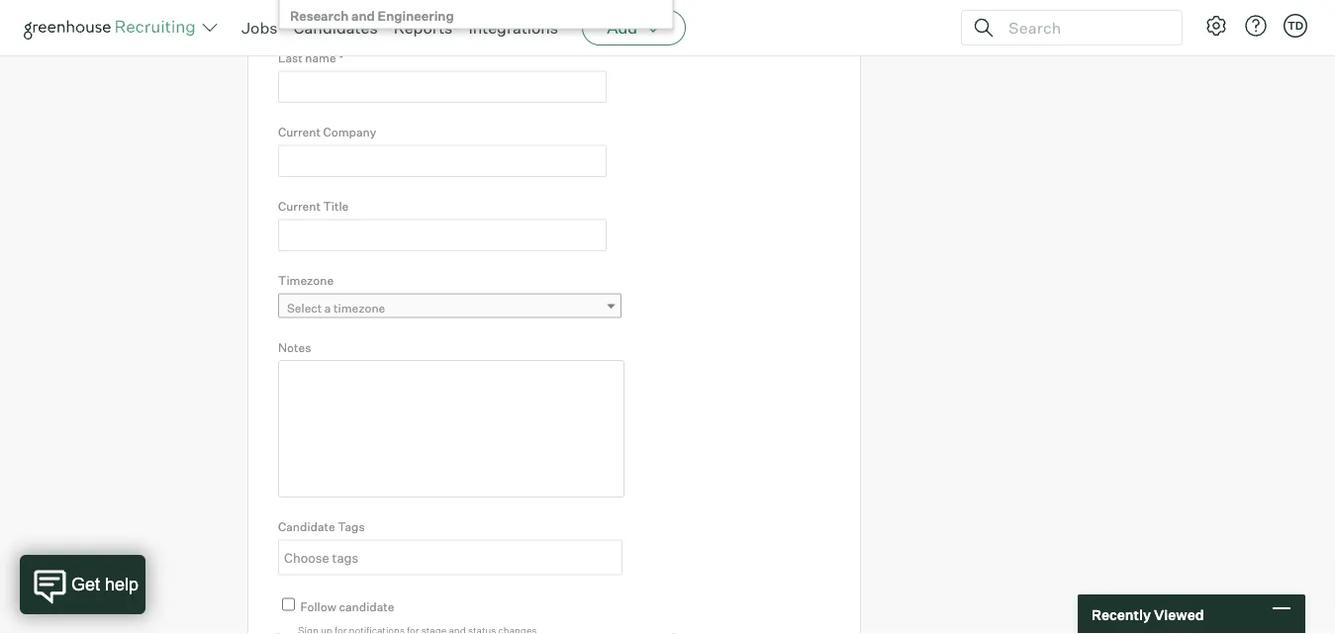 Task type: locate. For each thing, give the bounding box(es) containing it.
and
[[351, 8, 375, 24]]

0 vertical spatial current
[[278, 125, 321, 140]]

2 current from the top
[[278, 199, 321, 214]]

last name *
[[278, 51, 344, 65]]

follow candidate
[[300, 599, 394, 614]]

candidates link
[[293, 18, 378, 38]]

current left company
[[278, 125, 321, 140]]

current left title
[[278, 199, 321, 214]]

1 vertical spatial current
[[278, 199, 321, 214]]

current title
[[278, 199, 349, 214]]

a
[[324, 301, 331, 316]]

1 current from the top
[[278, 125, 321, 140]]

current for current title
[[278, 199, 321, 214]]

title
[[323, 199, 349, 214]]

candidates
[[293, 18, 378, 38]]

recently viewed
[[1092, 606, 1204, 623]]

None text field
[[278, 145, 607, 177], [279, 542, 617, 573], [278, 145, 607, 177], [279, 542, 617, 573]]

configure image
[[1204, 14, 1228, 38]]

candidate
[[278, 519, 335, 534]]

None text field
[[278, 0, 607, 29], [278, 71, 607, 103], [278, 219, 607, 251], [278, 0, 607, 29], [278, 71, 607, 103], [278, 219, 607, 251]]

research
[[290, 8, 349, 24]]

*
[[339, 51, 344, 65]]

research and engineering
[[290, 8, 454, 24]]

recently
[[1092, 606, 1151, 623]]

current
[[278, 125, 321, 140], [278, 199, 321, 214]]

name
[[305, 51, 336, 65]]

follow
[[300, 599, 336, 614]]

Notes text field
[[278, 360, 625, 498]]

notes
[[278, 340, 311, 355]]



Task type: vqa. For each thing, say whether or not it's contained in the screenshot.
9th Mixed button from the bottom of the page
no



Task type: describe. For each thing, give the bounding box(es) containing it.
integrations
[[468, 18, 558, 38]]

current for current company
[[278, 125, 321, 140]]

timezone
[[334, 301, 385, 316]]

Search text field
[[1004, 13, 1164, 42]]

candidate
[[339, 599, 394, 614]]

select
[[287, 301, 322, 316]]

td
[[1287, 19, 1304, 32]]

td button
[[1280, 10, 1311, 42]]

jobs
[[241, 18, 278, 38]]

select a timezone
[[287, 301, 385, 316]]

select a timezone link
[[278, 293, 622, 322]]

td button
[[1284, 14, 1307, 38]]

jobs link
[[241, 18, 278, 38]]

tags
[[338, 519, 365, 534]]

current company
[[278, 125, 376, 140]]

timezone
[[278, 273, 334, 288]]

greenhouse recruiting image
[[24, 16, 202, 40]]

add
[[607, 18, 638, 38]]

integrations link
[[468, 18, 558, 38]]

reports link
[[394, 18, 453, 38]]

research and engineering option
[[283, 4, 669, 30]]

add button
[[582, 10, 686, 46]]

company
[[323, 125, 376, 140]]

last
[[278, 51, 303, 65]]

viewed
[[1154, 606, 1204, 623]]

engineering
[[378, 8, 454, 24]]

Follow candidate checkbox
[[282, 598, 295, 611]]

candidate tags
[[278, 519, 365, 534]]

reports
[[394, 18, 453, 38]]



